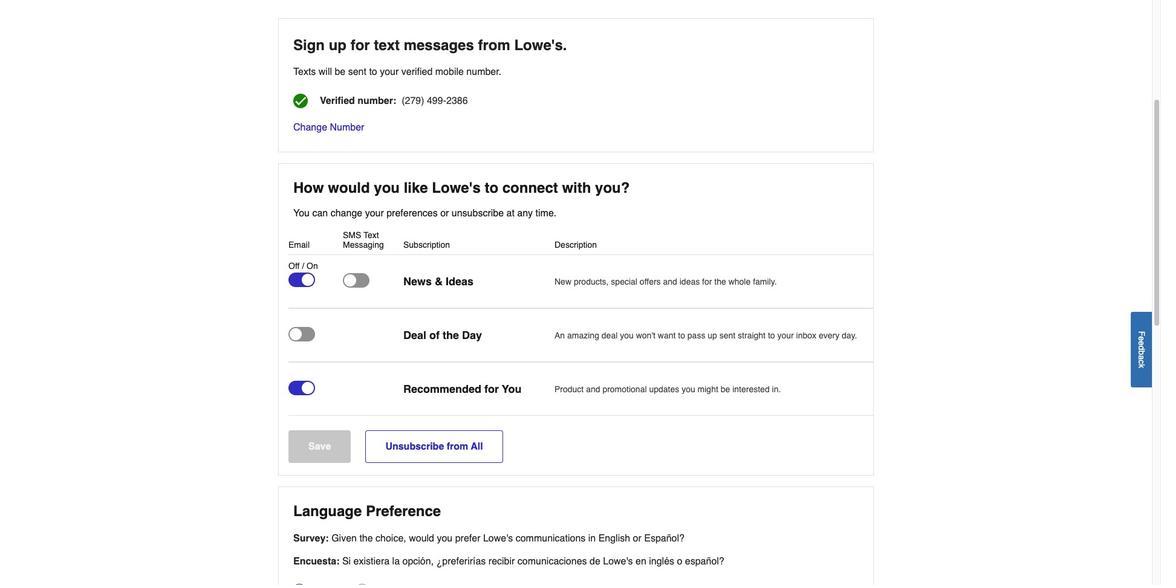 Task type: describe. For each thing, give the bounding box(es) containing it.
offers
[[640, 277, 661, 286]]

product
[[555, 384, 584, 394]]

1 horizontal spatial lowe's
[[483, 533, 513, 544]]

like
[[404, 180, 428, 197]]

day.
[[842, 330, 857, 340]]

promotional
[[603, 384, 647, 394]]

news & ideas
[[403, 275, 474, 288]]

verified number: (279) 499-2386
[[320, 96, 468, 106]]

language preference
[[293, 503, 441, 520]]

&
[[435, 275, 443, 288]]

unsubscribe
[[452, 208, 504, 219]]

o
[[677, 556, 682, 567]]

on
[[307, 261, 318, 271]]

español?
[[685, 556, 724, 567]]

0 vertical spatial lowe's
[[432, 180, 481, 197]]

texts will be sent to your verified mobile number.
[[293, 67, 501, 77]]

can
[[312, 208, 328, 219]]

you right the deal
[[620, 330, 634, 340]]

number:
[[358, 96, 396, 106]]

off
[[288, 261, 300, 271]]

text
[[374, 37, 400, 54]]

will
[[319, 67, 332, 77]]

language
[[293, 503, 362, 520]]

description
[[555, 240, 597, 250]]

0 vertical spatial for
[[351, 37, 370, 54]]

0 horizontal spatial up
[[329, 37, 347, 54]]

an amazing deal you won't want to pass up sent straight to your inbox every day.
[[555, 330, 857, 340]]

given
[[331, 533, 357, 544]]

how
[[293, 180, 324, 197]]

straight
[[738, 330, 766, 340]]

la
[[392, 556, 400, 567]]

existiera
[[354, 556, 390, 567]]

save button
[[288, 431, 351, 463]]

pass
[[687, 330, 705, 340]]

0 horizontal spatial and
[[586, 384, 600, 394]]

mobile
[[435, 67, 464, 77]]

amazing
[[567, 330, 599, 340]]

2 e from the top
[[1137, 341, 1147, 346]]

you can change your preferences or unsubscribe at any time.
[[293, 208, 556, 219]]

de
[[590, 556, 600, 567]]

deal of the day
[[403, 329, 482, 342]]

whole
[[729, 277, 751, 286]]

connect
[[502, 180, 558, 197]]

every
[[819, 330, 839, 340]]

change
[[293, 122, 327, 133]]

inbox
[[796, 330, 816, 340]]

time.
[[536, 208, 556, 219]]

english
[[598, 533, 630, 544]]

in
[[588, 533, 596, 544]]

of
[[429, 329, 440, 342]]

unsubscribe
[[385, 441, 444, 452]]

survey: given the choice, would you prefer lowe's communications in english or español?
[[293, 533, 685, 544]]

choice,
[[376, 533, 406, 544]]

unsubscribe from all button
[[365, 431, 503, 463]]

(279)
[[402, 96, 424, 106]]

ideas
[[680, 277, 700, 286]]

with
[[562, 180, 591, 197]]

day
[[462, 329, 482, 342]]

1 horizontal spatial or
[[633, 533, 642, 544]]

preferirías
[[442, 556, 486, 567]]

b
[[1137, 350, 1147, 355]]

ideas
[[446, 275, 474, 288]]

checkmark image
[[293, 94, 308, 108]]

sign
[[293, 37, 325, 54]]

updates
[[649, 384, 679, 394]]

all
[[471, 441, 483, 452]]

1 horizontal spatial be
[[721, 384, 730, 394]]

encuesta: si existiera la opción, ¿ preferirías recibir comunicaciones de lowe's en inglés o español?
[[293, 556, 724, 568]]

new products, special offers and ideas for the whole family.
[[555, 277, 777, 286]]

to up unsubscribe on the top of page
[[485, 180, 498, 197]]

any
[[517, 208, 533, 219]]

deal
[[602, 330, 618, 340]]

from inside button
[[447, 441, 468, 452]]

deal
[[403, 329, 426, 342]]

opción,
[[402, 556, 434, 567]]

prefer
[[455, 533, 480, 544]]

text
[[364, 230, 379, 240]]

interested
[[732, 384, 770, 394]]

products,
[[574, 277, 609, 286]]

you left like
[[374, 180, 400, 197]]



Task type: locate. For each thing, give the bounding box(es) containing it.
1 horizontal spatial you
[[502, 383, 522, 395]]

lowe's inside the encuesta: si existiera la opción, ¿ preferirías recibir comunicaciones de lowe's en inglés o español?
[[603, 556, 633, 567]]

you
[[374, 180, 400, 197], [620, 330, 634, 340], [682, 384, 695, 394], [437, 533, 453, 544]]

e up b
[[1137, 341, 1147, 346]]

0 vertical spatial and
[[663, 277, 677, 286]]

inglés
[[649, 556, 674, 567]]

0 vertical spatial up
[[329, 37, 347, 54]]

0 vertical spatial from
[[478, 37, 510, 54]]

0 horizontal spatial sent
[[348, 67, 366, 77]]

from
[[478, 37, 510, 54], [447, 441, 468, 452]]

/
[[302, 261, 304, 271]]

1 vertical spatial up
[[708, 330, 717, 340]]

for right ideas
[[702, 277, 712, 286]]

or right english
[[633, 533, 642, 544]]

your
[[380, 67, 399, 77], [365, 208, 384, 219], [777, 330, 794, 340]]

option group
[[288, 579, 873, 585]]

0 horizontal spatial or
[[440, 208, 449, 219]]

to right straight
[[768, 330, 775, 340]]

for right the recommended
[[484, 383, 499, 395]]

texts
[[293, 67, 316, 77]]

you left product
[[502, 383, 522, 395]]

be right will
[[335, 67, 345, 77]]

2 horizontal spatial lowe's
[[603, 556, 633, 567]]

messages
[[404, 37, 474, 54]]

messaging
[[343, 240, 384, 250]]

would
[[328, 180, 370, 197], [409, 533, 434, 544]]

your down the text
[[380, 67, 399, 77]]

lowe's up recibir
[[483, 533, 513, 544]]

you left might
[[682, 384, 695, 394]]

for
[[351, 37, 370, 54], [702, 277, 712, 286], [484, 383, 499, 395]]

from left all
[[447, 441, 468, 452]]

recibir
[[489, 556, 515, 567]]

0 horizontal spatial the
[[359, 533, 373, 544]]

to left pass
[[678, 330, 685, 340]]

up right pass
[[708, 330, 717, 340]]

sms
[[343, 230, 361, 240]]

to up number:
[[369, 67, 377, 77]]

f
[[1137, 331, 1147, 336]]

1 vertical spatial from
[[447, 441, 468, 452]]

1 e from the top
[[1137, 336, 1147, 341]]

k
[[1137, 364, 1147, 368]]

2 vertical spatial lowe's
[[603, 556, 633, 567]]

save
[[308, 441, 331, 452]]

0 vertical spatial you
[[293, 208, 310, 219]]

c
[[1137, 360, 1147, 364]]

change number button
[[293, 120, 371, 135]]

at
[[506, 208, 515, 219]]

sent left straight
[[719, 330, 735, 340]]

communications
[[516, 533, 586, 544]]

and left ideas
[[663, 277, 677, 286]]

2386
[[446, 96, 468, 106]]

unsubscribe from all
[[385, 441, 483, 452]]

how would you like lowe's to connect with you?
[[293, 180, 630, 197]]

1 horizontal spatial for
[[484, 383, 499, 395]]

verified
[[320, 96, 355, 106]]

2 vertical spatial the
[[359, 533, 373, 544]]

you left prefer
[[437, 533, 453, 544]]

2 horizontal spatial for
[[702, 277, 712, 286]]

1 vertical spatial the
[[443, 329, 459, 342]]

would up the opción,
[[409, 533, 434, 544]]

e up d
[[1137, 336, 1147, 341]]

in.
[[772, 384, 781, 394]]

the right given
[[359, 533, 373, 544]]

lowe's left en
[[603, 556, 633, 567]]

1 vertical spatial or
[[633, 533, 642, 544]]

2 vertical spatial your
[[777, 330, 794, 340]]

up right sign at the left of page
[[329, 37, 347, 54]]

change number
[[293, 122, 364, 133]]

f e e d b a c k
[[1137, 331, 1147, 368]]

f e e d b a c k button
[[1131, 312, 1152, 387]]

1 horizontal spatial and
[[663, 277, 677, 286]]

1 vertical spatial for
[[702, 277, 712, 286]]

0 horizontal spatial for
[[351, 37, 370, 54]]

the right of
[[443, 329, 459, 342]]

sent right will
[[348, 67, 366, 77]]

news
[[403, 275, 432, 288]]

lowe's.
[[514, 37, 567, 54]]

recommended for you
[[403, 383, 522, 395]]

family.
[[753, 277, 777, 286]]

si
[[342, 556, 351, 567]]

1 vertical spatial your
[[365, 208, 384, 219]]

or down "how would you like lowe's to connect with you?"
[[440, 208, 449, 219]]

¿
[[436, 558, 442, 568]]

the for choice,
[[359, 533, 373, 544]]

d
[[1137, 346, 1147, 350]]

1 horizontal spatial from
[[478, 37, 510, 54]]

1 horizontal spatial would
[[409, 533, 434, 544]]

number
[[330, 122, 364, 133]]

a
[[1137, 355, 1147, 360]]

your left inbox
[[777, 330, 794, 340]]

sign up for text messages from lowe's.
[[293, 37, 567, 54]]

survey:
[[293, 533, 329, 544]]

the left whole
[[714, 277, 726, 286]]

sms text messaging
[[343, 230, 384, 250]]

would up change
[[328, 180, 370, 197]]

2 vertical spatial for
[[484, 383, 499, 395]]

for left the text
[[351, 37, 370, 54]]

1 vertical spatial be
[[721, 384, 730, 394]]

the for day
[[443, 329, 459, 342]]

subscription
[[403, 240, 450, 250]]

won't
[[636, 330, 655, 340]]

1 horizontal spatial sent
[[719, 330, 735, 340]]

2 horizontal spatial the
[[714, 277, 726, 286]]

preferences
[[387, 208, 438, 219]]

0 horizontal spatial would
[[328, 180, 370, 197]]

0 vertical spatial the
[[714, 277, 726, 286]]

be right might
[[721, 384, 730, 394]]

your up text at the top left of page
[[365, 208, 384, 219]]

sent
[[348, 67, 366, 77], [719, 330, 735, 340]]

you left can
[[293, 208, 310, 219]]

want
[[658, 330, 676, 340]]

lowe's up unsubscribe on the top of page
[[432, 180, 481, 197]]

or
[[440, 208, 449, 219], [633, 533, 642, 544]]

0 vertical spatial or
[[440, 208, 449, 219]]

1 vertical spatial and
[[586, 384, 600, 394]]

1 horizontal spatial up
[[708, 330, 717, 340]]

lowe's
[[432, 180, 481, 197], [483, 533, 513, 544], [603, 556, 633, 567]]

be
[[335, 67, 345, 77], [721, 384, 730, 394]]

special
[[611, 277, 637, 286]]

you?
[[595, 180, 630, 197]]

499-
[[427, 96, 446, 106]]

new
[[555, 277, 571, 286]]

product and promotional updates you might be interested in.
[[555, 384, 781, 394]]

0 vertical spatial would
[[328, 180, 370, 197]]

0 horizontal spatial you
[[293, 208, 310, 219]]

0 vertical spatial sent
[[348, 67, 366, 77]]

email
[[288, 240, 310, 250]]

0 vertical spatial be
[[335, 67, 345, 77]]

an
[[555, 330, 565, 340]]

en
[[636, 556, 646, 567]]

and right product
[[586, 384, 600, 394]]

to
[[369, 67, 377, 77], [485, 180, 498, 197], [678, 330, 685, 340], [768, 330, 775, 340]]

off / on
[[288, 261, 318, 271]]

0 horizontal spatial be
[[335, 67, 345, 77]]

0 horizontal spatial from
[[447, 441, 468, 452]]

and
[[663, 277, 677, 286], [586, 384, 600, 394]]

1 horizontal spatial the
[[443, 329, 459, 342]]

1 vertical spatial you
[[502, 383, 522, 395]]

encuesta:
[[293, 556, 340, 567]]

1 vertical spatial would
[[409, 533, 434, 544]]

0 horizontal spatial lowe's
[[432, 180, 481, 197]]

0 vertical spatial your
[[380, 67, 399, 77]]

from up number.
[[478, 37, 510, 54]]

comunicaciones
[[518, 556, 587, 567]]

recommended
[[403, 383, 481, 395]]

1 vertical spatial lowe's
[[483, 533, 513, 544]]

1 vertical spatial sent
[[719, 330, 735, 340]]



Task type: vqa. For each thing, say whether or not it's contained in the screenshot.
the shop inside 'shop All Departments' link
no



